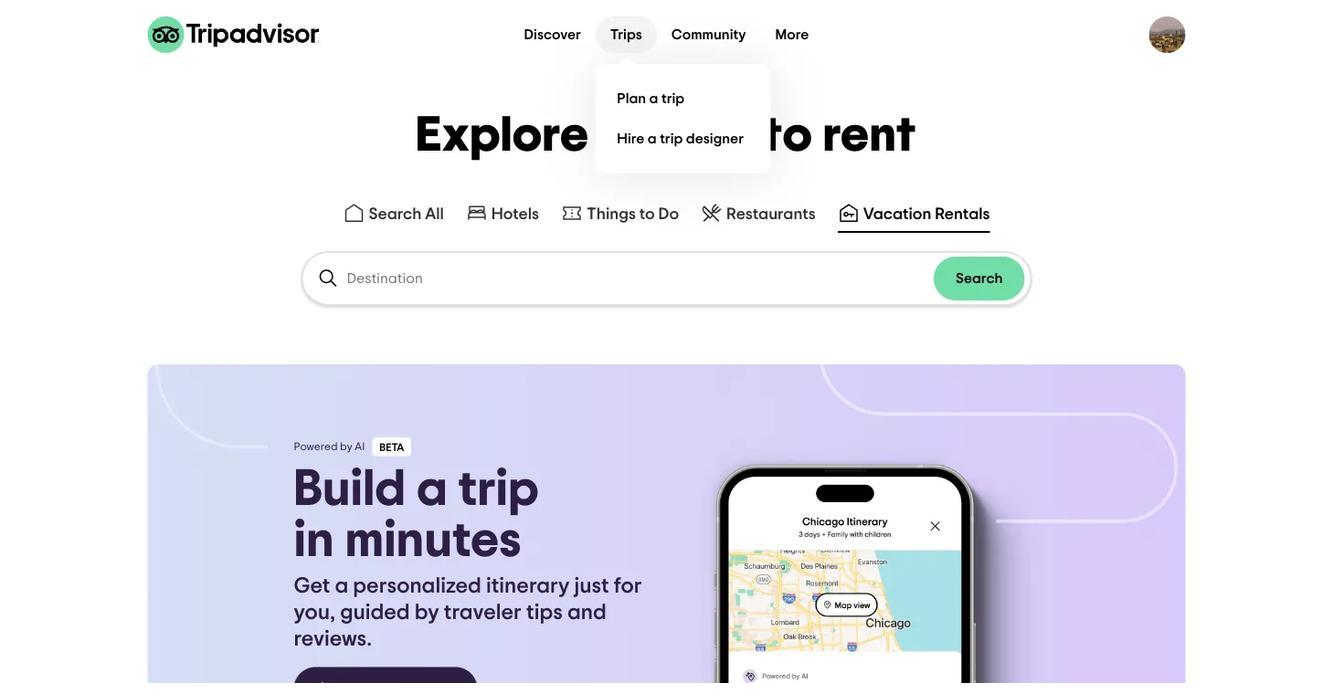 Task type: locate. For each thing, give the bounding box(es) containing it.
to inside 'link'
[[640, 206, 655, 222]]

1 horizontal spatial by
[[415, 602, 439, 624]]

rent
[[824, 111, 917, 160]]

reviews.
[[294, 629, 372, 651]]

a right plan
[[649, 91, 659, 106]]

a
[[649, 91, 659, 106], [648, 132, 657, 146], [417, 464, 448, 515], [335, 576, 348, 598]]

things to do button
[[558, 198, 683, 233]]

community button
[[657, 16, 761, 53]]

more
[[776, 27, 809, 42]]

a right "get"
[[335, 576, 348, 598]]

by
[[340, 442, 353, 453], [415, 602, 439, 624]]

a inside get a personalized itinerary just for you, guided by traveler tips and reviews.
[[335, 576, 348, 598]]

1 vertical spatial by
[[415, 602, 439, 624]]

things to do link
[[561, 202, 679, 224]]

search for search all
[[369, 206, 422, 222]]

0 vertical spatial to
[[763, 111, 813, 160]]

tripadvisor image
[[148, 16, 319, 53]]

1 horizontal spatial search
[[956, 272, 1003, 286]]

0 vertical spatial search
[[369, 206, 422, 222]]

restaurants button
[[697, 198, 820, 233]]

by left ai
[[340, 442, 353, 453]]

ai
[[355, 442, 365, 453]]

in
[[294, 515, 334, 566]]

powered
[[294, 442, 338, 453]]

trip inside build a trip in minutes
[[458, 464, 539, 515]]

menu containing plan a trip
[[595, 64, 771, 174]]

get
[[294, 576, 330, 598]]

tab list containing search all
[[0, 195, 1334, 237]]

a for build
[[417, 464, 448, 515]]

a inside hire a trip designer link
[[648, 132, 657, 146]]

a right hire at the top left
[[648, 132, 657, 146]]

a inside plan a trip link
[[649, 91, 659, 106]]

menu
[[595, 64, 771, 174]]

to left do
[[640, 206, 655, 222]]

1 vertical spatial search
[[956, 272, 1003, 286]]

search
[[369, 206, 422, 222], [956, 272, 1003, 286]]

tab list
[[0, 195, 1334, 237]]

to
[[763, 111, 813, 160], [640, 206, 655, 222]]

search left all
[[369, 206, 422, 222]]

2 vertical spatial trip
[[458, 464, 539, 515]]

search all
[[369, 206, 444, 222]]

a inside build a trip in minutes
[[417, 464, 448, 515]]

1 vertical spatial to
[[640, 206, 655, 222]]

0 horizontal spatial by
[[340, 442, 353, 453]]

hotels
[[492, 206, 539, 222]]

1 horizontal spatial to
[[763, 111, 813, 160]]

and
[[568, 602, 607, 624]]

0 vertical spatial trip
[[662, 91, 685, 106]]

0 horizontal spatial search
[[369, 206, 422, 222]]

a right build
[[417, 464, 448, 515]]

powered by ai
[[294, 442, 365, 453]]

0 horizontal spatial to
[[640, 206, 655, 222]]

search down rentals
[[956, 272, 1003, 286]]

do
[[659, 206, 679, 222]]

all
[[425, 206, 444, 222]]

search inside "button"
[[369, 206, 422, 222]]

search inside button
[[956, 272, 1003, 286]]

build
[[294, 464, 406, 515]]

to right designer
[[763, 111, 813, 160]]

by inside get a personalized itinerary just for you, guided by traveler tips and reviews.
[[415, 602, 439, 624]]

trip
[[662, 91, 685, 106], [660, 132, 683, 146], [458, 464, 539, 515]]

by down personalized
[[415, 602, 439, 624]]

search button
[[934, 257, 1025, 301]]

Search search field
[[303, 253, 1031, 304]]

more button
[[761, 16, 824, 53]]

1 vertical spatial trip
[[660, 132, 683, 146]]

community
[[672, 27, 746, 42]]

plan a trip
[[617, 91, 685, 106]]



Task type: describe. For each thing, give the bounding box(es) containing it.
discover button
[[510, 16, 596, 53]]

designer
[[686, 132, 744, 146]]

places
[[600, 111, 753, 160]]

plan
[[617, 91, 646, 106]]

hire a trip designer link
[[610, 119, 756, 159]]

personalized
[[353, 576, 482, 598]]

restaurants link
[[701, 202, 816, 224]]

trips
[[610, 27, 642, 42]]

for
[[614, 576, 642, 598]]

minutes
[[345, 515, 522, 566]]

trip for build a trip in minutes
[[458, 464, 539, 515]]

explore places to rent
[[417, 111, 917, 160]]

hotels link
[[466, 202, 539, 224]]

build a trip in minutes
[[294, 464, 539, 566]]

vacation rentals link
[[838, 202, 990, 224]]

0 vertical spatial by
[[340, 442, 353, 453]]

hire
[[617, 132, 645, 146]]

hire a trip designer
[[617, 132, 744, 146]]

beta
[[380, 443, 404, 454]]

Search search field
[[347, 271, 934, 287]]

things to do
[[587, 206, 679, 222]]

a for hire
[[648, 132, 657, 146]]

traveler
[[444, 602, 522, 624]]

hotels button
[[462, 198, 543, 233]]

profile picture image
[[1149, 16, 1186, 53]]

a for get
[[335, 576, 348, 598]]

tips
[[526, 602, 563, 624]]

get a personalized itinerary just for you, guided by traveler tips and reviews.
[[294, 576, 642, 651]]

restaurants
[[727, 206, 816, 222]]

search for search
[[956, 272, 1003, 286]]

rentals
[[935, 206, 990, 222]]

vacation rentals button
[[834, 198, 994, 233]]

explore
[[417, 111, 590, 160]]

you,
[[294, 602, 335, 624]]

guided
[[340, 602, 410, 624]]

vacation rentals
[[864, 206, 990, 222]]

search image
[[318, 268, 340, 290]]

a for plan
[[649, 91, 659, 106]]

search all button
[[339, 198, 448, 233]]

trips button
[[596, 16, 657, 53]]

things
[[587, 206, 636, 222]]

trip for hire a trip designer
[[660, 132, 683, 146]]

vacation
[[864, 206, 932, 222]]

trip for plan a trip
[[662, 91, 685, 106]]

discover
[[524, 27, 581, 42]]

itinerary
[[486, 576, 570, 598]]

just
[[574, 576, 609, 598]]

plan a trip link
[[610, 79, 756, 119]]



Task type: vqa. For each thing, say whether or not it's contained in the screenshot.
the Rentals
yes



